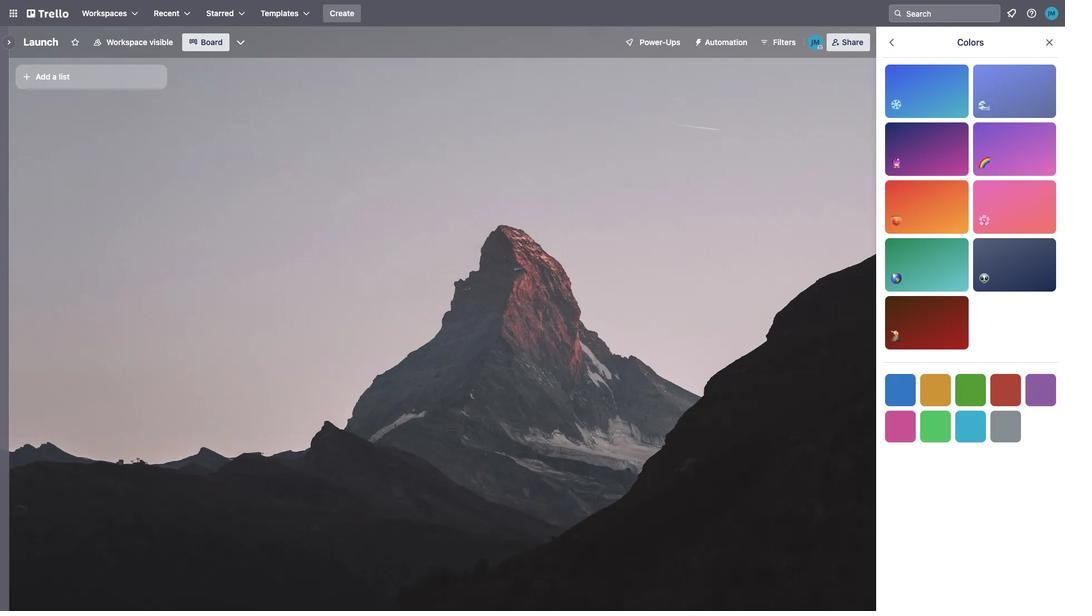Task type: vqa. For each thing, say whether or not it's contained in the screenshot.
Jeremy Miller (jeremymiller198) icon
yes



Task type: locate. For each thing, give the bounding box(es) containing it.
open information menu image
[[1026, 8, 1037, 19]]

🌊
[[978, 100, 990, 110]]

Search field
[[902, 5, 1000, 22]]

power-ups
[[640, 37, 680, 47]]

🔮
[[891, 158, 902, 168]]

board link
[[182, 33, 229, 51]]

power-
[[640, 37, 666, 47]]

share
[[842, 37, 863, 47]]

🌸
[[978, 216, 990, 226]]

workspaces
[[82, 8, 127, 18]]

templates button
[[254, 4, 316, 22]]

ups
[[666, 37, 680, 47]]

board
[[201, 37, 223, 47]]

workspace visible button
[[86, 33, 180, 51]]

❄️
[[891, 100, 902, 110]]

workspace visible
[[106, 37, 173, 47]]

list
[[59, 72, 70, 81]]

sm image
[[689, 33, 705, 49]]

create button
[[323, 4, 361, 22]]

🍑
[[891, 216, 902, 226]]



Task type: describe. For each thing, give the bounding box(es) containing it.
recent button
[[147, 4, 197, 22]]

workspace
[[106, 37, 147, 47]]

Board name text field
[[18, 33, 64, 51]]

add a list button
[[16, 65, 167, 89]]

launch
[[23, 36, 58, 48]]

starred button
[[200, 4, 252, 22]]

jeremy miller (jeremymiller198) image
[[1045, 7, 1058, 20]]

workspaces button
[[75, 4, 145, 22]]

star or unstar board image
[[71, 38, 80, 47]]

add
[[36, 72, 50, 81]]

🌎
[[891, 273, 902, 284]]

0 notifications image
[[1005, 7, 1018, 20]]

share button
[[826, 33, 870, 51]]

recent
[[154, 8, 180, 18]]

templates
[[261, 8, 299, 18]]

back to home image
[[27, 4, 69, 22]]

this member is an admin of this board. image
[[818, 45, 823, 50]]

filters
[[773, 37, 796, 47]]

👽
[[978, 273, 990, 284]]

add a list
[[36, 72, 70, 81]]

🌈
[[978, 158, 990, 168]]

primary element
[[0, 0, 1065, 27]]

switch to… image
[[8, 8, 19, 19]]

colors
[[957, 37, 984, 47]]

power-ups button
[[617, 33, 687, 51]]

filters button
[[756, 33, 799, 51]]

search image
[[893, 9, 902, 18]]

automation
[[705, 37, 747, 47]]

create
[[330, 8, 354, 18]]

customize views image
[[235, 37, 246, 48]]

automation button
[[689, 33, 754, 51]]

a
[[52, 72, 57, 81]]

starred
[[206, 8, 234, 18]]

🌋
[[891, 331, 902, 341]]

visible
[[149, 37, 173, 47]]

jeremy miller (jeremymiller198) image
[[808, 35, 823, 50]]



